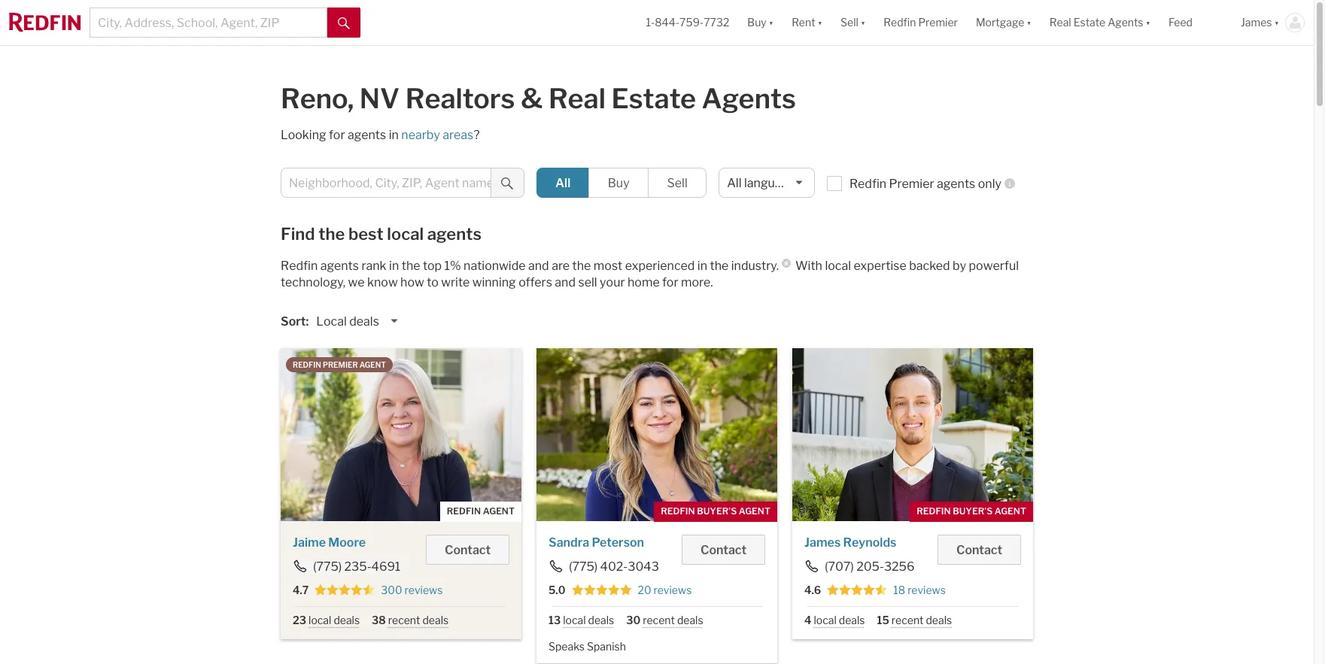 Task type: vqa. For each thing, say whether or not it's contained in the screenshot.
Around Vivo Flex Torrance
no



Task type: describe. For each thing, give the bounding box(es) containing it.
mortgage ▾ button
[[967, 0, 1041, 45]]

contact for (775) 235-4691
[[445, 543, 491, 558]]

reynolds
[[844, 536, 897, 550]]

for inside with local expertise backed by powerful technology, we know how to write winning offers and sell your home for more.
[[662, 276, 679, 290]]

the up how
[[402, 259, 420, 273]]

13 local deals
[[549, 614, 614, 627]]

▾ for buy ▾
[[769, 16, 774, 29]]

redfin agent
[[447, 506, 515, 517]]

recent for (775) 402-3043
[[643, 614, 675, 627]]

(775) for (775) 402-3043
[[569, 560, 598, 574]]

looking
[[281, 128, 326, 142]]

buyer's for (707) 205-3256
[[953, 506, 993, 517]]

30 recent deals
[[626, 614, 704, 627]]

sort:
[[281, 314, 309, 329]]

deals right local at the left top of page
[[349, 315, 379, 329]]

agents down nv
[[348, 128, 386, 142]]

1%
[[445, 259, 461, 273]]

18
[[894, 584, 906, 597]]

&
[[521, 82, 543, 115]]

reviews for 3043
[[654, 584, 692, 597]]

(775) for (775) 235-4691
[[313, 560, 342, 574]]

james reynolds link
[[805, 536, 897, 550]]

4.7
[[293, 584, 309, 597]]

areas
[[443, 128, 474, 142]]

23 local deals
[[293, 614, 360, 627]]

buy ▾ button
[[748, 0, 774, 45]]

Sell radio
[[648, 168, 707, 198]]

real estate agents ▾ link
[[1050, 0, 1151, 45]]

300
[[381, 584, 402, 597]]

402-
[[600, 560, 628, 574]]

agents left only
[[937, 177, 976, 191]]

sell ▾
[[841, 16, 866, 29]]

local for sandra peterson
[[563, 614, 586, 627]]

write
[[441, 276, 470, 290]]

rating 4.6 out of 5 element
[[827, 584, 888, 598]]

?
[[474, 128, 480, 142]]

nv
[[360, 82, 400, 115]]

your
[[600, 276, 625, 290]]

5.0
[[549, 584, 566, 597]]

23
[[293, 614, 306, 627]]

local inside with local expertise backed by powerful technology, we know how to write winning offers and sell your home for more.
[[825, 259, 851, 273]]

buy ▾ button
[[739, 0, 783, 45]]

mortgage ▾ button
[[976, 0, 1032, 45]]

3256
[[884, 560, 915, 574]]

local for james reynolds
[[814, 614, 837, 627]]

only
[[978, 177, 1002, 191]]

deals for 15 recent deals
[[926, 614, 952, 627]]

speaks spanish
[[549, 641, 626, 654]]

sandra
[[549, 536, 590, 550]]

to
[[427, 276, 439, 290]]

real estate agents ▾
[[1050, 16, 1151, 29]]

▾ for rent ▾
[[818, 16, 823, 29]]

300 reviews
[[381, 584, 443, 597]]

redfin premier agent
[[293, 361, 386, 370]]

sell ▾ button
[[832, 0, 875, 45]]

redfin buyer's agent for (707) 205-3256
[[917, 506, 1027, 517]]

redfin premier agents only
[[850, 177, 1002, 191]]

0 vertical spatial and
[[528, 259, 549, 273]]

find
[[281, 224, 315, 244]]

and inside with local expertise backed by powerful technology, we know how to write winning offers and sell your home for more.
[[555, 276, 576, 290]]

deals for 38 recent deals
[[423, 614, 449, 627]]

1-844-759-7732 link
[[646, 16, 730, 29]]

submit search image
[[502, 177, 514, 189]]

rank
[[362, 259, 387, 273]]

rent ▾ button
[[792, 0, 823, 45]]

submit search image
[[338, 17, 350, 29]]

best
[[348, 224, 384, 244]]

redfin premier
[[884, 16, 958, 29]]

industry.
[[731, 259, 779, 273]]

local for jaime moore
[[309, 614, 331, 627]]

real estate agents ▾ button
[[1041, 0, 1160, 45]]

0 horizontal spatial agents
[[702, 82, 796, 115]]

peterson
[[592, 536, 644, 550]]

expertise
[[854, 259, 907, 273]]

in for rank
[[389, 259, 399, 273]]

(707)
[[825, 560, 854, 574]]

with local expertise backed by powerful technology, we know how to write winning offers and sell your home for more.
[[281, 259, 1019, 290]]

agents up we
[[320, 259, 359, 273]]

1-
[[646, 16, 655, 29]]

in for agents
[[389, 128, 399, 142]]

disclaimer image
[[782, 259, 791, 268]]

20
[[638, 584, 652, 597]]

recent for (707) 205-3256
[[892, 614, 924, 627]]

more.
[[681, 276, 713, 290]]

City, Address, School, Agent, ZIP search field
[[90, 8, 327, 38]]

mortgage ▾
[[976, 16, 1032, 29]]

buy ▾
[[748, 16, 774, 29]]

mortgage
[[976, 16, 1025, 29]]

15 recent deals
[[877, 614, 952, 627]]

premier
[[323, 361, 358, 370]]

rent
[[792, 16, 816, 29]]

205-
[[857, 560, 884, 574]]

with
[[796, 259, 823, 273]]

winning
[[472, 276, 516, 290]]

estate inside dropdown button
[[1074, 16, 1106, 29]]

(707) 205-3256
[[825, 560, 915, 574]]

agents up 1%
[[427, 224, 482, 244]]

moore
[[328, 536, 366, 550]]

speaks
[[549, 641, 585, 654]]

deals for 4 local deals
[[839, 614, 865, 627]]

(707) 205-3256 button
[[805, 560, 916, 574]]

0 horizontal spatial estate
[[612, 82, 696, 115]]

reviews for 3256
[[908, 584, 946, 597]]

(775) 235-4691
[[313, 560, 401, 574]]

0 horizontal spatial for
[[329, 128, 345, 142]]

▾ for sell ▾
[[861, 16, 866, 29]]

rent ▾
[[792, 16, 823, 29]]

759-
[[680, 16, 704, 29]]

4.6
[[805, 584, 821, 597]]

38 recent deals
[[372, 614, 449, 627]]

(775) 402-3043
[[569, 560, 659, 574]]

buy for buy
[[608, 176, 630, 190]]

20 reviews
[[638, 584, 692, 597]]

reno,
[[281, 82, 354, 115]]

redfin buyer's agent for (775) 402-3043
[[661, 506, 771, 517]]

13
[[549, 614, 561, 627]]



Task type: locate. For each thing, give the bounding box(es) containing it.
0 vertical spatial buy
[[748, 16, 767, 29]]

1 vertical spatial redfin
[[850, 177, 887, 191]]

0 horizontal spatial reviews
[[405, 584, 443, 597]]

redfin for redfin premier agents only
[[850, 177, 887, 191]]

the up the more.
[[710, 259, 729, 273]]

deals down rating 4.6 out of 5 element
[[839, 614, 865, 627]]

4
[[805, 614, 812, 627]]

1 horizontal spatial james
[[1241, 16, 1273, 29]]

premier for redfin premier
[[919, 16, 958, 29]]

redfin for redfin agents rank in the top 1% nationwide and are the most experienced in the industry.
[[281, 259, 318, 273]]

deals up spanish
[[588, 614, 614, 627]]

2 buyer's from the left
[[953, 506, 993, 517]]

local right with
[[825, 259, 851, 273]]

nearby areas link
[[401, 128, 474, 142]]

1 buyer's from the left
[[697, 506, 737, 517]]

reviews right 300
[[405, 584, 443, 597]]

recent right 15
[[892, 614, 924, 627]]

local deals
[[316, 315, 379, 329]]

7732
[[704, 16, 730, 29]]

jaime
[[293, 536, 326, 550]]

contact button up 20 reviews
[[682, 535, 766, 565]]

18 reviews
[[894, 584, 946, 597]]

0 horizontal spatial james
[[805, 536, 841, 550]]

sell right rent ▾
[[841, 16, 859, 29]]

sell inside radio
[[667, 176, 688, 190]]

deals for 23 local deals
[[334, 614, 360, 627]]

1 vertical spatial for
[[662, 276, 679, 290]]

agents
[[1108, 16, 1144, 29], [702, 82, 796, 115]]

agents inside dropdown button
[[1108, 16, 1144, 29]]

0 horizontal spatial and
[[528, 259, 549, 273]]

1 horizontal spatial reviews
[[654, 584, 692, 597]]

realtors
[[406, 82, 515, 115]]

3 contact from the left
[[957, 543, 1003, 558]]

real right the mortgage ▾
[[1050, 16, 1072, 29]]

0 horizontal spatial contact button
[[426, 535, 510, 565]]

reviews for 4691
[[405, 584, 443, 597]]

(775) down jaime moore
[[313, 560, 342, 574]]

0 horizontal spatial buy
[[608, 176, 630, 190]]

1 contact button from the left
[[426, 535, 510, 565]]

Neighborhood, City, ZIP, Agent name search field
[[281, 168, 492, 198]]

looking for agents in nearby areas ?
[[281, 128, 480, 142]]

2 horizontal spatial recent
[[892, 614, 924, 627]]

1 horizontal spatial (775)
[[569, 560, 598, 574]]

buy right 7732
[[748, 16, 767, 29]]

buy
[[748, 16, 767, 29], [608, 176, 630, 190]]

4 ▾ from the left
[[1027, 16, 1032, 29]]

contact button up 18 reviews
[[938, 535, 1021, 565]]

james for james ▾
[[1241, 16, 1273, 29]]

local right best
[[387, 224, 424, 244]]

▾ for james ▾
[[1275, 16, 1280, 29]]

agents
[[348, 128, 386, 142], [937, 177, 976, 191], [427, 224, 482, 244], [320, 259, 359, 273]]

real right &
[[549, 82, 606, 115]]

contact button
[[426, 535, 510, 565], [682, 535, 766, 565], [938, 535, 1021, 565]]

3 recent from the left
[[892, 614, 924, 627]]

1 vertical spatial james
[[805, 536, 841, 550]]

1 horizontal spatial buy
[[748, 16, 767, 29]]

0 horizontal spatial recent
[[388, 614, 420, 627]]

rating 4.7 out of 5 element
[[315, 584, 375, 598]]

buy inside option
[[608, 176, 630, 190]]

james
[[1241, 16, 1273, 29], [805, 536, 841, 550]]

2 horizontal spatial contact button
[[938, 535, 1021, 565]]

2 all from the left
[[727, 176, 742, 190]]

3 contact button from the left
[[938, 535, 1021, 565]]

2 reviews from the left
[[654, 584, 692, 597]]

in left the nearby
[[389, 128, 399, 142]]

deals
[[349, 315, 379, 329], [334, 614, 360, 627], [423, 614, 449, 627], [588, 614, 614, 627], [677, 614, 704, 627], [839, 614, 865, 627], [926, 614, 952, 627]]

feed
[[1169, 16, 1193, 29]]

4 local deals
[[805, 614, 865, 627]]

sell ▾ button
[[841, 0, 866, 45]]

contact
[[445, 543, 491, 558], [701, 543, 747, 558], [957, 543, 1003, 558]]

top
[[423, 259, 442, 273]]

0 horizontal spatial sell
[[667, 176, 688, 190]]

deals down 18 reviews
[[926, 614, 952, 627]]

1 vertical spatial and
[[555, 276, 576, 290]]

james for james reynolds
[[805, 536, 841, 550]]

1 contact from the left
[[445, 543, 491, 558]]

recent
[[388, 614, 420, 627], [643, 614, 675, 627], [892, 614, 924, 627]]

contact for (707) 205-3256
[[957, 543, 1003, 558]]

2 ▾ from the left
[[818, 16, 823, 29]]

1 all from the left
[[555, 176, 571, 190]]

0 horizontal spatial contact
[[445, 543, 491, 558]]

james right feed button
[[1241, 16, 1273, 29]]

contact button for (707) 205-3256
[[938, 535, 1021, 565]]

all for all languages
[[727, 176, 742, 190]]

All radio
[[537, 168, 590, 198]]

home
[[628, 276, 660, 290]]

recent right 38 at the left bottom of page
[[388, 614, 420, 627]]

all languages
[[727, 176, 802, 190]]

sandra peterson
[[549, 536, 644, 550]]

local right "13"
[[563, 614, 586, 627]]

1 horizontal spatial real
[[1050, 16, 1072, 29]]

1 horizontal spatial agents
[[1108, 16, 1144, 29]]

buyer's for (775) 402-3043
[[697, 506, 737, 517]]

sell right buy option
[[667, 176, 688, 190]]

0 horizontal spatial redfin buyer's agent
[[661, 506, 771, 517]]

redfin
[[884, 16, 916, 29], [850, 177, 887, 191], [281, 259, 318, 273]]

for down experienced
[[662, 276, 679, 290]]

38
[[372, 614, 386, 627]]

2 recent from the left
[[643, 614, 675, 627]]

1 vertical spatial premier
[[889, 177, 935, 191]]

sell inside dropdown button
[[841, 16, 859, 29]]

2 horizontal spatial contact
[[957, 543, 1003, 558]]

1 horizontal spatial contact button
[[682, 535, 766, 565]]

local right 23 on the left bottom of page
[[309, 614, 331, 627]]

all for all
[[555, 176, 571, 190]]

in up the more.
[[698, 259, 708, 273]]

all inside radio
[[555, 176, 571, 190]]

0 horizontal spatial real
[[549, 82, 606, 115]]

1 recent from the left
[[388, 614, 420, 627]]

we
[[348, 276, 365, 290]]

5 ▾ from the left
[[1146, 16, 1151, 29]]

all right submit search icon
[[555, 176, 571, 190]]

sell for sell ▾
[[841, 16, 859, 29]]

1 horizontal spatial recent
[[643, 614, 675, 627]]

reviews right 20
[[654, 584, 692, 597]]

3 reviews from the left
[[908, 584, 946, 597]]

local right 4
[[814, 614, 837, 627]]

contact for (775) 402-3043
[[701, 543, 747, 558]]

and up offers
[[528, 259, 549, 273]]

reviews right 18
[[908, 584, 946, 597]]

buy right all radio at the top left of page
[[608, 176, 630, 190]]

premier for redfin premier agents only
[[889, 177, 935, 191]]

235-
[[344, 560, 372, 574]]

contact button for (775) 235-4691
[[426, 535, 510, 565]]

redfin inside button
[[884, 16, 916, 29]]

0 vertical spatial premier
[[919, 16, 958, 29]]

0 vertical spatial for
[[329, 128, 345, 142]]

deals down 20 reviews
[[677, 614, 704, 627]]

photo of sandra peterson image
[[537, 349, 778, 522]]

the
[[319, 224, 345, 244], [402, 259, 420, 273], [572, 259, 591, 273], [710, 259, 729, 273]]

0 vertical spatial james
[[1241, 16, 1273, 29]]

0 horizontal spatial buyer's
[[697, 506, 737, 517]]

1 reviews from the left
[[405, 584, 443, 597]]

0 horizontal spatial (775)
[[313, 560, 342, 574]]

1 horizontal spatial buyer's
[[953, 506, 993, 517]]

for right looking
[[329, 128, 345, 142]]

sandra peterson link
[[549, 536, 644, 550]]

redfin
[[293, 361, 321, 370], [447, 506, 481, 517], [661, 506, 695, 517], [917, 506, 951, 517]]

0 vertical spatial estate
[[1074, 16, 1106, 29]]

deals down rating 4.7 out of 5 element
[[334, 614, 360, 627]]

2 vertical spatial redfin
[[281, 259, 318, 273]]

in right rank
[[389, 259, 399, 273]]

1 horizontal spatial for
[[662, 276, 679, 290]]

15
[[877, 614, 890, 627]]

1 redfin buyer's agent from the left
[[661, 506, 771, 517]]

james up (707)
[[805, 536, 841, 550]]

4691
[[372, 560, 401, 574]]

for
[[329, 128, 345, 142], [662, 276, 679, 290]]

2 (775) from the left
[[569, 560, 598, 574]]

buy for buy ▾
[[748, 16, 767, 29]]

1 vertical spatial buy
[[608, 176, 630, 190]]

jaime moore link
[[293, 536, 366, 550]]

languages
[[744, 176, 802, 190]]

rating 5.0 out of 5 element
[[572, 584, 632, 598]]

1 vertical spatial real
[[549, 82, 606, 115]]

redfin agents rank in the top 1% nationwide and are the most experienced in the industry.
[[281, 259, 779, 273]]

30
[[626, 614, 641, 627]]

buy inside dropdown button
[[748, 16, 767, 29]]

the right 'find' at the top of the page
[[319, 224, 345, 244]]

1 vertical spatial agents
[[702, 82, 796, 115]]

2 contact button from the left
[[682, 535, 766, 565]]

Buy radio
[[589, 168, 649, 198]]

are
[[552, 259, 570, 273]]

buyer's
[[697, 506, 737, 517], [953, 506, 993, 517]]

2 horizontal spatial reviews
[[908, 584, 946, 597]]

contact button down redfin agent
[[426, 535, 510, 565]]

(775) down sandra peterson
[[569, 560, 598, 574]]

feed button
[[1160, 0, 1232, 45]]

in
[[389, 128, 399, 142], [389, 259, 399, 273], [698, 259, 708, 273]]

redfin for redfin premier
[[884, 16, 916, 29]]

all left languages
[[727, 176, 742, 190]]

0 vertical spatial redfin
[[884, 16, 916, 29]]

spanish
[[587, 641, 626, 654]]

sell for sell
[[667, 176, 688, 190]]

know
[[367, 276, 398, 290]]

1 horizontal spatial all
[[727, 176, 742, 190]]

deals for 30 recent deals
[[677, 614, 704, 627]]

premier inside button
[[919, 16, 958, 29]]

1 vertical spatial sell
[[667, 176, 688, 190]]

844-
[[655, 16, 680, 29]]

1 vertical spatial estate
[[612, 82, 696, 115]]

0 vertical spatial real
[[1050, 16, 1072, 29]]

technology,
[[281, 276, 346, 290]]

0 vertical spatial agents
[[1108, 16, 1144, 29]]

▾ for mortgage ▾
[[1027, 16, 1032, 29]]

local
[[316, 315, 347, 329]]

1 (775) from the left
[[313, 560, 342, 574]]

1 horizontal spatial redfin buyer's agent
[[917, 506, 1027, 517]]

option group
[[537, 168, 707, 198]]

local
[[387, 224, 424, 244], [825, 259, 851, 273], [309, 614, 331, 627], [563, 614, 586, 627], [814, 614, 837, 627]]

1 horizontal spatial contact
[[701, 543, 747, 558]]

backed
[[909, 259, 950, 273]]

nearby
[[401, 128, 440, 142]]

recent for (775) 235-4691
[[388, 614, 420, 627]]

1 horizontal spatial estate
[[1074, 16, 1106, 29]]

the up sell
[[572, 259, 591, 273]]

2 redfin buyer's agent from the left
[[917, 506, 1027, 517]]

option group containing all
[[537, 168, 707, 198]]

rent ▾ button
[[783, 0, 832, 45]]

redfin premier button
[[875, 0, 967, 45]]

jaime moore
[[293, 536, 366, 550]]

2 contact from the left
[[701, 543, 747, 558]]

3 ▾ from the left
[[861, 16, 866, 29]]

deals down 300 reviews at the left bottom of the page
[[423, 614, 449, 627]]

1 ▾ from the left
[[769, 16, 774, 29]]

1 horizontal spatial and
[[555, 276, 576, 290]]

nationwide
[[464, 259, 526, 273]]

agent
[[360, 361, 386, 370], [483, 506, 515, 517], [739, 506, 771, 517], [995, 506, 1027, 517]]

and down are
[[555, 276, 576, 290]]

6 ▾ from the left
[[1275, 16, 1280, 29]]

photo of jaime moore image
[[281, 349, 522, 522]]

0 vertical spatial sell
[[841, 16, 859, 29]]

recent right 30
[[643, 614, 675, 627]]

photo of james reynolds image
[[793, 349, 1034, 522]]

real inside dropdown button
[[1050, 16, 1072, 29]]

3043
[[628, 560, 659, 574]]

0 horizontal spatial all
[[555, 176, 571, 190]]

all
[[555, 176, 571, 190], [727, 176, 742, 190]]

deals for 13 local deals
[[588, 614, 614, 627]]

contact button for (775) 402-3043
[[682, 535, 766, 565]]

experienced
[[625, 259, 695, 273]]

1 horizontal spatial sell
[[841, 16, 859, 29]]

(775) 235-4691 button
[[293, 560, 401, 574]]



